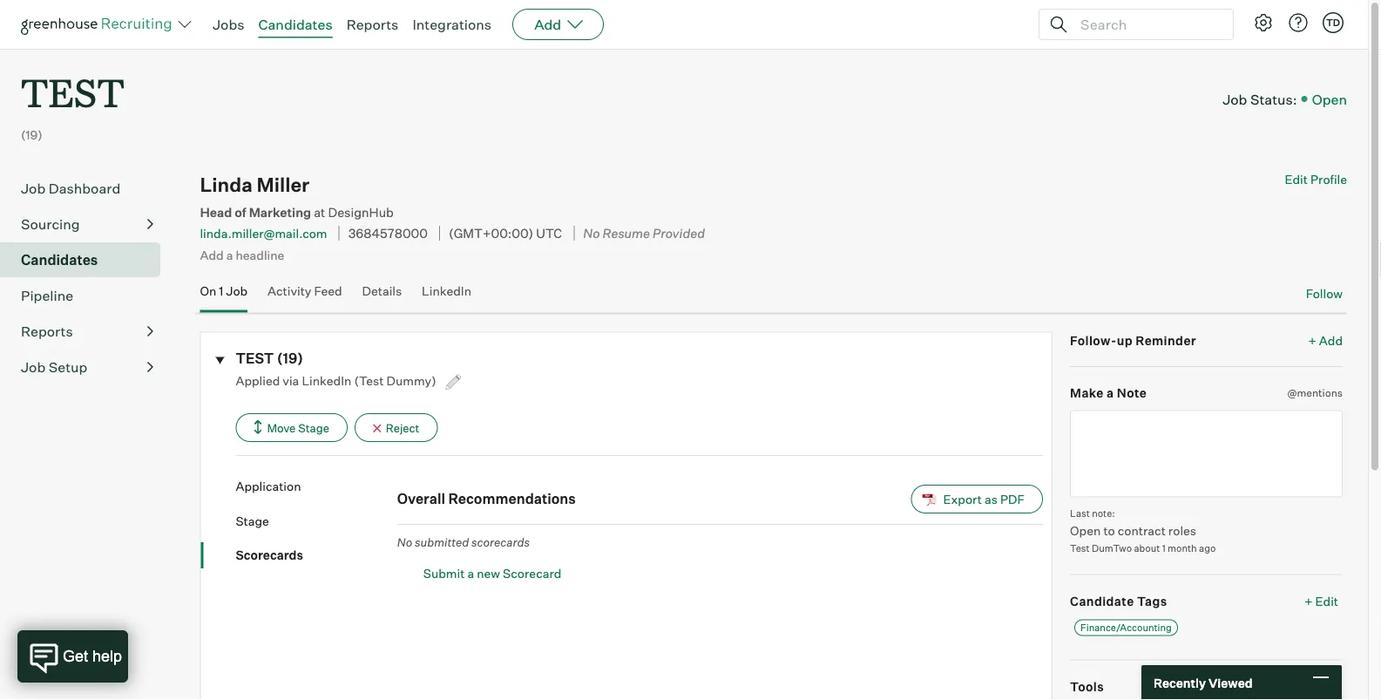 Task type: describe. For each thing, give the bounding box(es) containing it.
activity feed
[[268, 283, 342, 299]]

td
[[1327, 17, 1341, 28]]

@mentions link
[[1288, 385, 1344, 402]]

job setup link
[[21, 357, 153, 378]]

designhub
[[328, 204, 394, 220]]

(test
[[354, 373, 384, 388]]

greenhouse recruiting image
[[21, 14, 178, 35]]

note
[[1118, 385, 1148, 401]]

job dashboard
[[21, 180, 121, 197]]

submit a new scorecard link
[[424, 565, 1044, 582]]

no for no submitted scorecards
[[397, 535, 413, 549]]

finance/accounting
[[1081, 622, 1173, 634]]

test link
[[21, 49, 125, 121]]

+ edit
[[1306, 593, 1339, 609]]

finance/accounting link
[[1075, 620, 1179, 636]]

pipeline link
[[21, 285, 153, 306]]

about
[[1135, 542, 1161, 554]]

linda
[[200, 173, 253, 197]]

marketing
[[249, 204, 311, 220]]

1 inside on 1 job link
[[219, 283, 224, 299]]

pdf
[[1001, 491, 1025, 507]]

linda.miller@mail.com
[[200, 226, 327, 241]]

1 vertical spatial edit
[[1316, 593, 1339, 609]]

overall recommendations
[[397, 490, 576, 508]]

test
[[1071, 542, 1090, 554]]

details link
[[362, 283, 402, 309]]

0 horizontal spatial linkedin
[[302, 373, 352, 388]]

ago
[[1200, 542, 1217, 554]]

reject
[[386, 421, 420, 435]]

configure image
[[1254, 12, 1275, 33]]

job for job dashboard
[[21, 180, 46, 197]]

add button
[[513, 9, 604, 40]]

new
[[477, 566, 501, 581]]

test (19)
[[236, 350, 303, 367]]

activity
[[268, 283, 312, 299]]

+ for + add
[[1309, 333, 1317, 348]]

profile
[[1311, 172, 1348, 187]]

resume
[[603, 225, 650, 241]]

add for add a headline
[[200, 247, 224, 262]]

activity feed link
[[268, 283, 342, 309]]

linkedin link
[[422, 283, 472, 309]]

tools
[[1071, 679, 1105, 694]]

open inside the last note: open to contract roles test dumtwo               about 1 month               ago
[[1071, 523, 1102, 538]]

job status:
[[1223, 90, 1298, 108]]

scorecard
[[503, 566, 562, 581]]

@mentions
[[1288, 386, 1344, 399]]

roles
[[1169, 523, 1197, 538]]

a for make
[[1107, 385, 1115, 401]]

follow-
[[1071, 333, 1118, 348]]

reminder
[[1136, 333, 1197, 348]]

1 vertical spatial stage
[[236, 513, 269, 528]]

miller
[[257, 173, 310, 197]]

on 1 job
[[200, 283, 248, 299]]

export
[[944, 491, 983, 507]]

dashboard
[[49, 180, 121, 197]]

setup
[[49, 359, 88, 376]]

jobs
[[213, 16, 245, 33]]

scorecards
[[236, 548, 303, 563]]

no submitted scorecards
[[397, 535, 530, 549]]

job for job status:
[[1223, 90, 1248, 108]]

candidate tags
[[1071, 593, 1168, 609]]

td button
[[1324, 12, 1345, 33]]

a for add
[[226, 247, 233, 262]]

application
[[236, 479, 301, 494]]

export as pdf
[[944, 491, 1025, 507]]

(gmt+00:00) utc
[[449, 225, 563, 241]]

recommendations
[[449, 490, 576, 508]]

candidates inside candidates link
[[21, 251, 98, 269]]

0 horizontal spatial reports link
[[21, 321, 153, 342]]

make
[[1071, 385, 1105, 401]]

viewed
[[1209, 675, 1253, 690]]

1 horizontal spatial open
[[1313, 90, 1348, 108]]

0 vertical spatial reports
[[347, 16, 399, 33]]

Search text field
[[1077, 12, 1218, 37]]

last
[[1071, 508, 1091, 519]]

head
[[200, 204, 232, 220]]

+ edit link
[[1301, 589, 1344, 613]]

headline
[[236, 247, 285, 262]]

scorecards link
[[236, 547, 397, 564]]

note:
[[1093, 508, 1116, 519]]

submit a new scorecard
[[424, 566, 562, 581]]



Task type: vqa. For each thing, say whether or not it's contained in the screenshot.
Report
no



Task type: locate. For each thing, give the bounding box(es) containing it.
1 vertical spatial +
[[1306, 593, 1314, 609]]

contract
[[1118, 523, 1166, 538]]

last note: open to contract roles test dumtwo               about 1 month               ago
[[1071, 508, 1217, 554]]

1 horizontal spatial reports
[[347, 16, 399, 33]]

0 vertical spatial 1
[[219, 283, 224, 299]]

1 horizontal spatial edit
[[1316, 593, 1339, 609]]

a left new
[[468, 566, 474, 581]]

job left the 'setup'
[[21, 359, 46, 376]]

sourcing link
[[21, 214, 153, 235]]

test for test (19)
[[236, 350, 274, 367]]

job for job setup
[[21, 359, 46, 376]]

1 vertical spatial open
[[1071, 523, 1102, 538]]

a left note
[[1107, 385, 1115, 401]]

0 horizontal spatial 1
[[219, 283, 224, 299]]

reports left integrations
[[347, 16, 399, 33]]

0 horizontal spatial candidates
[[21, 251, 98, 269]]

move
[[267, 421, 296, 435]]

stage inside button
[[298, 421, 330, 435]]

recently viewed
[[1154, 675, 1253, 690]]

0 vertical spatial candidates link
[[259, 16, 333, 33]]

job right on
[[226, 283, 248, 299]]

add a headline
[[200, 247, 285, 262]]

integrations link
[[413, 16, 492, 33]]

status:
[[1251, 90, 1298, 108]]

1 inside the last note: open to contract roles test dumtwo               about 1 month               ago
[[1163, 542, 1166, 554]]

0 vertical spatial open
[[1313, 90, 1348, 108]]

submitted
[[415, 535, 469, 549]]

linkedin right details
[[422, 283, 472, 299]]

0 vertical spatial no
[[584, 225, 600, 241]]

stage down application
[[236, 513, 269, 528]]

candidates link
[[259, 16, 333, 33], [21, 250, 153, 270]]

1 horizontal spatial add
[[535, 16, 562, 33]]

no left submitted
[[397, 535, 413, 549]]

no
[[584, 225, 600, 241], [397, 535, 413, 549]]

1
[[219, 283, 224, 299], [1163, 542, 1166, 554]]

no left 'resume'
[[584, 225, 600, 241]]

linkedin right via
[[302, 373, 352, 388]]

0 vertical spatial edit
[[1286, 172, 1309, 187]]

td button
[[1320, 9, 1348, 37]]

at
[[314, 204, 326, 220]]

1 horizontal spatial candidates
[[259, 16, 333, 33]]

(19)
[[21, 127, 43, 143], [277, 350, 303, 367]]

0 vertical spatial stage
[[298, 421, 330, 435]]

0 vertical spatial reports link
[[347, 16, 399, 33]]

as
[[985, 491, 998, 507]]

1 horizontal spatial candidates link
[[259, 16, 333, 33]]

linda miller head of marketing at designhub
[[200, 173, 394, 220]]

no for no resume provided
[[584, 225, 600, 241]]

1 horizontal spatial reports link
[[347, 16, 399, 33]]

0 horizontal spatial stage
[[236, 513, 269, 528]]

candidates link right jobs
[[259, 16, 333, 33]]

overall
[[397, 490, 446, 508]]

2 horizontal spatial add
[[1320, 333, 1344, 348]]

reports down pipeline
[[21, 323, 73, 340]]

0 vertical spatial +
[[1309, 333, 1317, 348]]

test down greenhouse recruiting image
[[21, 66, 125, 118]]

1 horizontal spatial (19)
[[277, 350, 303, 367]]

0 horizontal spatial reports
[[21, 323, 73, 340]]

2 vertical spatial add
[[1320, 333, 1344, 348]]

+ inside '+ add' link
[[1309, 333, 1317, 348]]

0 horizontal spatial candidates link
[[21, 250, 153, 270]]

candidates down the sourcing
[[21, 251, 98, 269]]

1 vertical spatial reports link
[[21, 321, 153, 342]]

utc
[[537, 225, 563, 241]]

1 vertical spatial add
[[200, 247, 224, 262]]

1 horizontal spatial no
[[584, 225, 600, 241]]

follow
[[1307, 286, 1344, 301]]

provided
[[653, 225, 705, 241]]

2 horizontal spatial a
[[1107, 385, 1115, 401]]

1 vertical spatial candidates
[[21, 251, 98, 269]]

stage right move
[[298, 421, 330, 435]]

0 horizontal spatial add
[[200, 247, 224, 262]]

(19) up via
[[277, 350, 303, 367]]

1 horizontal spatial linkedin
[[422, 283, 472, 299]]

1 horizontal spatial stage
[[298, 421, 330, 435]]

export as pdf link
[[912, 485, 1044, 514]]

applied
[[236, 373, 280, 388]]

1 vertical spatial test
[[236, 350, 274, 367]]

0 vertical spatial test
[[21, 66, 125, 118]]

dummy)
[[387, 373, 437, 388]]

follow-up reminder
[[1071, 333, 1197, 348]]

1 vertical spatial 1
[[1163, 542, 1166, 554]]

move stage
[[267, 421, 330, 435]]

job inside "link"
[[21, 180, 46, 197]]

0 horizontal spatial open
[[1071, 523, 1102, 538]]

0 vertical spatial (19)
[[21, 127, 43, 143]]

open down last
[[1071, 523, 1102, 538]]

3684578000
[[348, 225, 428, 241]]

1 vertical spatial a
[[1107, 385, 1115, 401]]

details
[[362, 283, 402, 299]]

1 vertical spatial reports
[[21, 323, 73, 340]]

1 right on
[[219, 283, 224, 299]]

0 vertical spatial candidates
[[259, 16, 333, 33]]

0 horizontal spatial edit
[[1286, 172, 1309, 187]]

of
[[235, 204, 247, 220]]

candidate
[[1071, 593, 1135, 609]]

1 vertical spatial linkedin
[[302, 373, 352, 388]]

+ add link
[[1309, 332, 1344, 349]]

reports link left integrations
[[347, 16, 399, 33]]

reports link up job setup link on the left bottom of page
[[21, 321, 153, 342]]

0 vertical spatial a
[[226, 247, 233, 262]]

sourcing
[[21, 216, 80, 233]]

on
[[200, 283, 216, 299]]

a left headline
[[226, 247, 233, 262]]

2 vertical spatial a
[[468, 566, 474, 581]]

candidates right jobs
[[259, 16, 333, 33]]

candidates link up "pipeline" link
[[21, 250, 153, 270]]

0 horizontal spatial no
[[397, 535, 413, 549]]

job left the status: at the right top
[[1223, 90, 1248, 108]]

integrations
[[413, 16, 492, 33]]

tags
[[1138, 593, 1168, 609]]

on 1 job link
[[200, 283, 248, 309]]

add
[[535, 16, 562, 33], [200, 247, 224, 262], [1320, 333, 1344, 348]]

stage link
[[236, 512, 397, 529]]

make a note
[[1071, 385, 1148, 401]]

a for submit
[[468, 566, 474, 581]]

1 vertical spatial no
[[397, 535, 413, 549]]

job setup
[[21, 359, 88, 376]]

+ inside '+ edit' link
[[1306, 593, 1314, 609]]

edit profile
[[1286, 172, 1348, 187]]

move stage button
[[236, 413, 348, 442]]

0 horizontal spatial a
[[226, 247, 233, 262]]

feed
[[314, 283, 342, 299]]

reports link
[[347, 16, 399, 33], [21, 321, 153, 342]]

1 vertical spatial (19)
[[277, 350, 303, 367]]

0 horizontal spatial (19)
[[21, 127, 43, 143]]

+ for + edit
[[1306, 593, 1314, 609]]

add for add
[[535, 16, 562, 33]]

no resume provided
[[584, 225, 705, 241]]

edit profile link
[[1286, 172, 1348, 187]]

0 vertical spatial add
[[535, 16, 562, 33]]

1 right the about
[[1163, 542, 1166, 554]]

test up applied
[[236, 350, 274, 367]]

job dashboard link
[[21, 178, 153, 199]]

edit
[[1286, 172, 1309, 187], [1316, 593, 1339, 609]]

stage
[[298, 421, 330, 435], [236, 513, 269, 528]]

application link
[[236, 478, 397, 495]]

+ add
[[1309, 333, 1344, 348]]

job
[[1223, 90, 1248, 108], [21, 180, 46, 197], [226, 283, 248, 299], [21, 359, 46, 376]]

dumtwo
[[1092, 542, 1133, 554]]

pipeline
[[21, 287, 73, 304]]

linkedin
[[422, 283, 472, 299], [302, 373, 352, 388]]

1 horizontal spatial 1
[[1163, 542, 1166, 554]]

add inside popup button
[[535, 16, 562, 33]]

0 horizontal spatial test
[[21, 66, 125, 118]]

1 horizontal spatial test
[[236, 350, 274, 367]]

0 vertical spatial linkedin
[[422, 283, 472, 299]]

up
[[1118, 333, 1133, 348]]

test for test
[[21, 66, 125, 118]]

open
[[1313, 90, 1348, 108], [1071, 523, 1102, 538]]

1 horizontal spatial a
[[468, 566, 474, 581]]

recently
[[1154, 675, 1207, 690]]

test
[[21, 66, 125, 118], [236, 350, 274, 367]]

job up the sourcing
[[21, 180, 46, 197]]

to
[[1104, 523, 1116, 538]]

scorecards
[[472, 535, 530, 549]]

follow link
[[1307, 285, 1344, 302]]

candidates
[[259, 16, 333, 33], [21, 251, 98, 269]]

None text field
[[1071, 410, 1344, 498]]

open right the status: at the right top
[[1313, 90, 1348, 108]]

linda.miller@mail.com link
[[200, 226, 327, 241]]

applied via linkedin (test dummy)
[[236, 373, 439, 388]]

(19) down "test" link
[[21, 127, 43, 143]]

1 vertical spatial candidates link
[[21, 250, 153, 270]]



